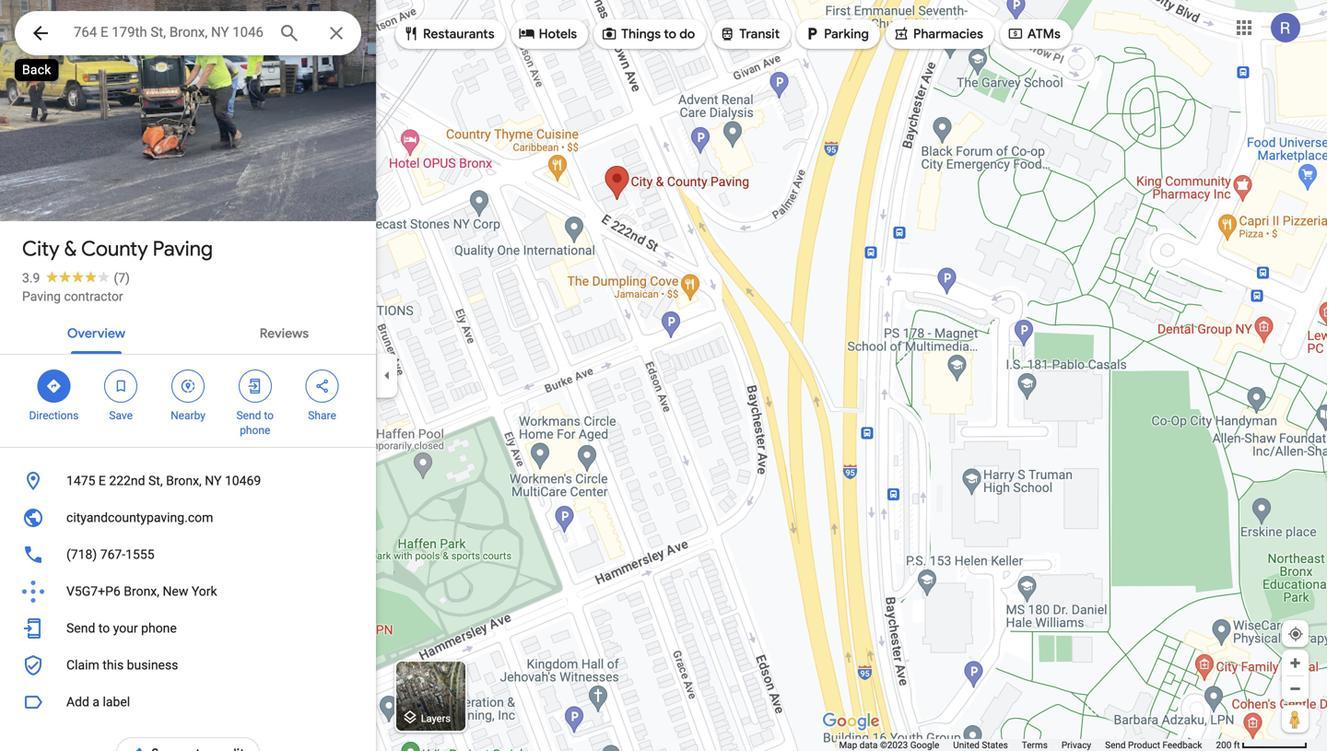 Task type: describe. For each thing, give the bounding box(es) containing it.
bronx, inside button
[[166, 473, 202, 489]]

contractor
[[64, 289, 123, 304]]

york
[[192, 584, 217, 599]]

0 vertical spatial paving
[[153, 236, 213, 262]]

paving inside 'button'
[[22, 289, 61, 304]]

send for send product feedback
[[1105, 740, 1126, 751]]

767-
[[100, 547, 125, 562]]

directions
[[29, 409, 79, 422]]

phone inside send to phone
[[240, 424, 270, 437]]

united states button
[[953, 739, 1008, 751]]

send to your phone button
[[0, 610, 376, 647]]

hotels
[[539, 26, 577, 42]]

claim this business
[[66, 658, 178, 673]]

 restaurants
[[403, 24, 495, 44]]

a
[[93, 695, 100, 710]]

764 E 179th St, Bronx, NY 10460 field
[[15, 11, 361, 55]]

©2023
[[880, 740, 908, 751]]

6 photos button
[[14, 175, 112, 207]]

st,
[[148, 473, 163, 489]]

parking
[[824, 26, 869, 42]]

county
[[81, 236, 148, 262]]

photo of city & county paving image
[[0, 0, 376, 252]]

map
[[839, 740, 857, 751]]

v5g7+p6 bronx, new york button
[[0, 573, 376, 610]]

paving contractor
[[22, 289, 123, 304]]

ft
[[1234, 740, 1240, 751]]

reviews button
[[245, 310, 324, 354]]

send for send to your phone
[[66, 621, 95, 636]]

to for send to phone
[[264, 409, 274, 422]]

nearby
[[171, 409, 205, 422]]


[[46, 376, 62, 396]]

cityandcountypaving.com link
[[0, 500, 376, 536]]

 search field
[[15, 11, 361, 59]]

 hotels
[[519, 24, 577, 44]]

city & county paving main content
[[0, 0, 376, 751]]

united states
[[953, 740, 1008, 751]]


[[893, 24, 910, 44]]

to for send to your phone
[[98, 621, 110, 636]]

v5g7+p6 bronx, new york
[[66, 584, 217, 599]]

privacy
[[1062, 740, 1092, 751]]


[[804, 24, 820, 44]]

reviews
[[260, 325, 309, 342]]

privacy button
[[1062, 739, 1092, 751]]

e
[[99, 473, 106, 489]]

&
[[64, 236, 77, 262]]

add a label button
[[0, 684, 376, 721]]

overview button
[[52, 310, 140, 354]]

pharmacies
[[913, 26, 983, 42]]

things
[[621, 26, 661, 42]]


[[314, 376, 331, 396]]


[[247, 376, 263, 396]]

3.9
[[22, 271, 40, 286]]

send to your phone
[[66, 621, 177, 636]]


[[1007, 24, 1024, 44]]

actions for city & county paving region
[[0, 355, 376, 447]]

phone inside button
[[141, 621, 177, 636]]

3.9 stars image
[[40, 271, 114, 283]]

collapse side panel image
[[377, 365, 397, 386]]

city
[[22, 236, 59, 262]]

 atms
[[1007, 24, 1061, 44]]

222nd
[[109, 473, 145, 489]]

share
[[308, 409, 336, 422]]

google maps element
[[0, 0, 1327, 751]]

your
[[113, 621, 138, 636]]

 parking
[[804, 24, 869, 44]]

photos
[[59, 183, 104, 200]]


[[601, 24, 618, 44]]

1475 e 222nd st, bronx, ny 10469 button
[[0, 463, 376, 500]]



Task type: locate. For each thing, give the bounding box(es) containing it.
cityandcountypaving.com
[[66, 510, 213, 525]]

to left "do" in the top right of the page
[[664, 26, 677, 42]]

terms
[[1022, 740, 1048, 751]]

 things to do
[[601, 24, 695, 44]]

1 vertical spatial paving
[[22, 289, 61, 304]]

200
[[1216, 740, 1232, 751]]

(718)
[[66, 547, 97, 562]]

to inside send to phone
[[264, 409, 274, 422]]

business
[[127, 658, 178, 673]]

paving contractor button
[[22, 288, 123, 306]]

to inside send to your phone button
[[98, 621, 110, 636]]

0 vertical spatial send
[[236, 409, 261, 422]]

send to phone
[[236, 409, 274, 437]]

 transit
[[719, 24, 780, 44]]

send for send to phone
[[236, 409, 261, 422]]

map data ©2023 google
[[839, 740, 940, 751]]

(718) 767-1555
[[66, 547, 154, 562]]

0 horizontal spatial send
[[66, 621, 95, 636]]

0 vertical spatial bronx,
[[166, 473, 202, 489]]

bronx, inside button
[[124, 584, 159, 599]]

restaurants
[[423, 26, 495, 42]]

1 horizontal spatial phone
[[240, 424, 270, 437]]

1 horizontal spatial send
[[236, 409, 261, 422]]

paving down 3.9
[[22, 289, 61, 304]]

1475
[[66, 473, 95, 489]]

200 ft button
[[1216, 740, 1308, 751]]

10469
[[225, 473, 261, 489]]


[[719, 24, 736, 44]]


[[180, 376, 196, 396]]

to
[[664, 26, 677, 42], [264, 409, 274, 422], [98, 621, 110, 636]]

6
[[47, 183, 55, 200]]

claim this business link
[[0, 647, 376, 684]]

google account: ruby anderson  
(rubyanndersson@gmail.com) image
[[1271, 13, 1301, 43]]

1475 e 222nd st, bronx, ny 10469
[[66, 473, 261, 489]]

layers
[[421, 713, 451, 724]]

0 vertical spatial to
[[664, 26, 677, 42]]

footer containing map data ©2023 google
[[839, 739, 1216, 751]]

 pharmacies
[[893, 24, 983, 44]]

states
[[982, 740, 1008, 751]]

ny
[[205, 473, 222, 489]]

feedback
[[1163, 740, 1202, 751]]

information for city & county paving region
[[0, 463, 376, 684]]

2 vertical spatial send
[[1105, 740, 1126, 751]]

 button
[[15, 11, 66, 59]]

claim
[[66, 658, 99, 673]]

label
[[103, 695, 130, 710]]

0 horizontal spatial to
[[98, 621, 110, 636]]

transit
[[740, 26, 780, 42]]

new
[[163, 584, 188, 599]]

to left share
[[264, 409, 274, 422]]

to inside  things to do
[[664, 26, 677, 42]]

send inside information for city & county paving region
[[66, 621, 95, 636]]

phone right "your"
[[141, 621, 177, 636]]

tab list
[[0, 310, 376, 354]]

2 horizontal spatial send
[[1105, 740, 1126, 751]]

city & county paving
[[22, 236, 213, 262]]

overview
[[67, 325, 125, 342]]


[[403, 24, 419, 44]]

this
[[103, 658, 124, 673]]

atms
[[1028, 26, 1061, 42]]

1 horizontal spatial bronx,
[[166, 473, 202, 489]]

1 vertical spatial send
[[66, 621, 95, 636]]

footer inside google maps element
[[839, 739, 1216, 751]]

None field
[[74, 21, 264, 43]]

1 horizontal spatial to
[[264, 409, 274, 422]]

zoom out image
[[1289, 682, 1302, 696]]

to left "your"
[[98, 621, 110, 636]]

bronx, left new
[[124, 584, 159, 599]]


[[113, 376, 129, 396]]

zoom in image
[[1289, 656, 1302, 670]]

data
[[860, 740, 878, 751]]

2 vertical spatial to
[[98, 621, 110, 636]]

tab list inside google maps element
[[0, 310, 376, 354]]

(718) 767-1555 button
[[0, 536, 376, 573]]

phone
[[240, 424, 270, 437], [141, 621, 177, 636]]

terms button
[[1022, 739, 1048, 751]]

1 horizontal spatial paving
[[153, 236, 213, 262]]

1 vertical spatial phone
[[141, 621, 177, 636]]


[[519, 24, 535, 44]]


[[29, 20, 52, 47]]

united
[[953, 740, 980, 751]]

send product feedback
[[1105, 740, 1202, 751]]

200 ft
[[1216, 740, 1240, 751]]

1 vertical spatial to
[[264, 409, 274, 422]]

v5g7+p6
[[66, 584, 121, 599]]

send down 
[[236, 409, 261, 422]]

product
[[1128, 740, 1160, 751]]

show street view coverage image
[[1282, 705, 1309, 733]]

0 horizontal spatial bronx,
[[124, 584, 159, 599]]

save
[[109, 409, 133, 422]]

send product feedback button
[[1105, 739, 1202, 751]]

7 reviews element
[[114, 271, 130, 286]]

footer
[[839, 739, 1216, 751]]

add a label
[[66, 695, 130, 710]]

0 vertical spatial phone
[[240, 424, 270, 437]]

(7)
[[114, 271, 130, 286]]

send inside send to phone
[[236, 409, 261, 422]]

none field inside 764 e 179th st, bronx, ny 10460 field
[[74, 21, 264, 43]]

send
[[236, 409, 261, 422], [66, 621, 95, 636], [1105, 740, 1126, 751]]

2 horizontal spatial to
[[664, 26, 677, 42]]

bronx,
[[166, 473, 202, 489], [124, 584, 159, 599]]

1555
[[125, 547, 154, 562]]

0 horizontal spatial paving
[[22, 289, 61, 304]]

do
[[680, 26, 695, 42]]

0 horizontal spatial phone
[[141, 621, 177, 636]]

send left product
[[1105, 740, 1126, 751]]

google
[[910, 740, 940, 751]]

bronx, right st,
[[166, 473, 202, 489]]

phone down 
[[240, 424, 270, 437]]

show your location image
[[1288, 626, 1304, 642]]

1 vertical spatial bronx,
[[124, 584, 159, 599]]

6 photos
[[47, 183, 104, 200]]

add
[[66, 695, 89, 710]]

paving right county
[[153, 236, 213, 262]]

send up the "claim"
[[66, 621, 95, 636]]

tab list containing overview
[[0, 310, 376, 354]]



Task type: vqa. For each thing, say whether or not it's contained in the screenshot.


